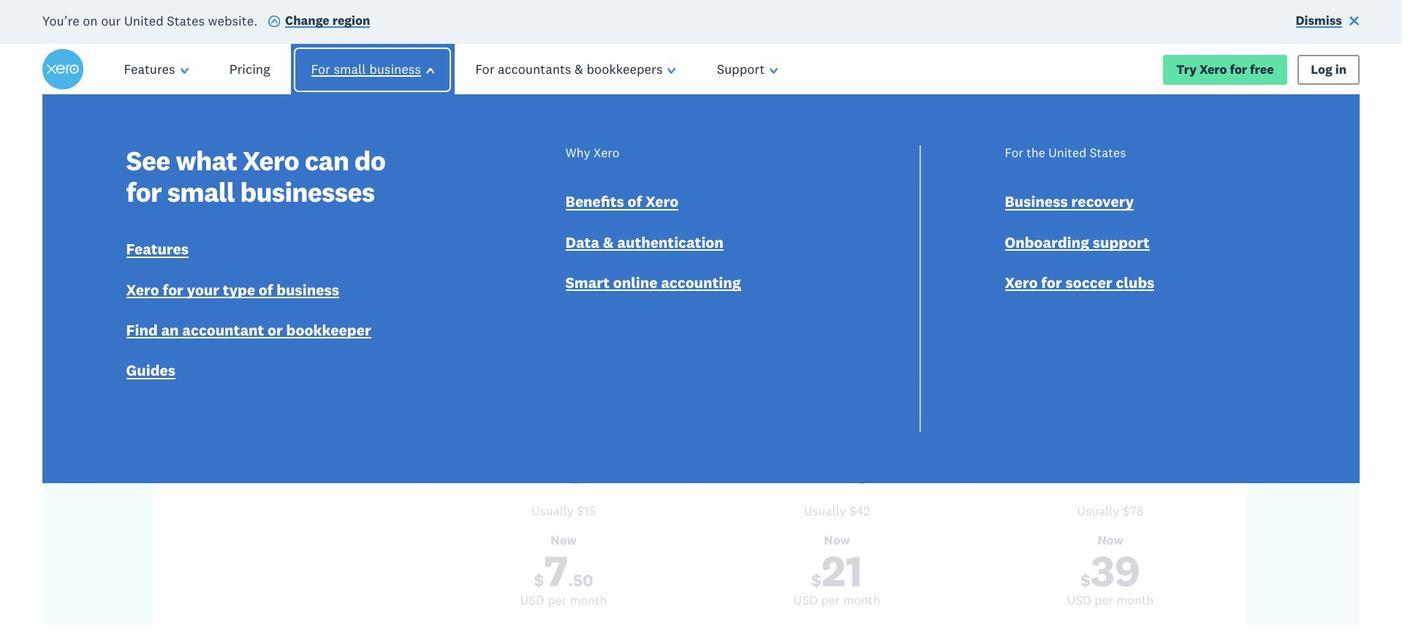 Task type: locate. For each thing, give the bounding box(es) containing it.
smart
[[566, 273, 610, 293]]

0 horizontal spatial usd
[[520, 592, 545, 609]]

change region button
[[267, 12, 370, 32]]

2 now from the left
[[824, 532, 850, 548]]

for left the
[[1005, 145, 1024, 161]]

3 usd from the left
[[1067, 592, 1092, 609]]

small
[[334, 61, 366, 78], [167, 175, 235, 209]]

business recovery link
[[1005, 192, 1134, 215]]

now down 'usually $ 15'
[[551, 532, 577, 548]]

1 vertical spatial of
[[259, 280, 273, 300]]

support button
[[697, 44, 799, 95]]

usd for 39
[[1067, 592, 1092, 609]]

$ 39
[[1081, 543, 1140, 598]]

businesses
[[240, 175, 375, 209]]

xero right try
[[1200, 61, 1227, 77]]

per
[[548, 592, 567, 609], [821, 592, 840, 609], [1095, 592, 1114, 609]]

50% left off
[[774, 416, 805, 435]]

support
[[1093, 232, 1150, 252], [792, 242, 874, 271]]

1 horizontal spatial on
[[476, 242, 502, 271]]

1 vertical spatial your
[[187, 280, 219, 300]]

suit
[[569, 146, 676, 222]]

0 vertical spatial business
[[369, 61, 421, 78]]

1 vertical spatial features
[[126, 239, 189, 259]]

50% left the data
[[508, 242, 555, 271]]

1 vertical spatial free
[[745, 242, 786, 271]]

established
[[1068, 466, 1153, 485]]

benefits of xero link
[[566, 192, 679, 215]]

for inside dropdown button
[[311, 61, 330, 78]]

united right the our
[[124, 12, 164, 29]]

onboarding support link
[[1005, 232, 1150, 256]]

accountants
[[498, 61, 571, 78]]

1 horizontal spatial small
[[334, 61, 366, 78]]

2 horizontal spatial usd
[[1067, 592, 1092, 609]]

now for 21
[[824, 532, 850, 548]]

xero
[[1200, 61, 1227, 77], [243, 144, 299, 178], [594, 145, 620, 161], [646, 192, 679, 212], [960, 242, 1008, 271], [1005, 273, 1038, 293], [126, 280, 159, 300]]

0 horizontal spatial states
[[167, 12, 205, 29]]

0 horizontal spatial for
[[311, 61, 330, 78]]

on
[[83, 12, 98, 29], [476, 242, 502, 271]]

for down the up.
[[1041, 273, 1062, 293]]

for up an
[[163, 280, 183, 300]]

month for 7
[[570, 592, 607, 609]]

0 vertical spatial features
[[124, 61, 175, 78]]

online
[[613, 273, 658, 293]]

$ inside the $ 21
[[812, 570, 822, 591]]

3 up smart
[[596, 242, 609, 271]]

of right 'benefits'
[[628, 192, 642, 212]]

0 horizontal spatial 3
[[596, 242, 609, 271]]

small up features link
[[167, 175, 235, 209]]

0 vertical spatial 3
[[596, 242, 609, 271]]

1 horizontal spatial states
[[1090, 145, 1126, 161]]

1 vertical spatial states
[[1090, 145, 1126, 161]]

0 horizontal spatial usually
[[532, 503, 574, 519]]

states up recovery
[[1090, 145, 1126, 161]]

for left the accountants at the left of the page
[[475, 61, 495, 78]]

data & authentication
[[566, 232, 724, 252]]

1 horizontal spatial &
[[603, 232, 614, 252]]

features link
[[126, 239, 189, 263]]

of right type on the top left of page
[[259, 280, 273, 300]]

0 horizontal spatial &
[[575, 61, 583, 78]]

2 horizontal spatial usually
[[1077, 503, 1120, 519]]

3 left 'months*'
[[856, 416, 864, 435]]

xero up find
[[126, 280, 159, 300]]

3 usually from the left
[[1077, 503, 1120, 519]]

2 usd from the left
[[794, 592, 818, 609]]

for for for small business
[[311, 61, 330, 78]]

of
[[628, 192, 642, 212], [259, 280, 273, 300]]

the
[[1027, 145, 1046, 161]]

change
[[285, 12, 330, 29]]

0 vertical spatial &
[[575, 61, 583, 78]]

for accountants & bookkeepers
[[475, 61, 663, 78]]

$ 7 . 50
[[534, 543, 593, 598]]

data & authentication link
[[566, 232, 724, 256]]

1 per from the left
[[548, 592, 567, 609]]

1 horizontal spatial for
[[475, 61, 495, 78]]

1 usd per month from the left
[[520, 592, 607, 609]]

1 vertical spatial on
[[476, 242, 502, 271]]

1 horizontal spatial 3
[[856, 416, 864, 435]]

dismiss
[[1296, 12, 1342, 29]]

xero left set at right
[[960, 242, 1008, 271]]

try xero for free
[[1177, 61, 1274, 77]]

united
[[124, 12, 164, 29], [1049, 145, 1087, 161]]

1 horizontal spatial now
[[824, 532, 850, 548]]

usually for 21
[[804, 503, 846, 519]]

usually for 7
[[532, 503, 574, 519]]

xero for your type of business
[[126, 280, 339, 300]]

xero homepage image
[[42, 49, 83, 90]]

0 horizontal spatial small
[[167, 175, 235, 209]]

states
[[167, 12, 205, 29], [1090, 145, 1126, 161]]

1 horizontal spatial business
[[369, 61, 421, 78]]

or
[[268, 320, 283, 340]]

1 horizontal spatial usd per month
[[794, 592, 881, 609]]

business up the bookkeeper
[[277, 280, 339, 300]]

& right the data
[[603, 232, 614, 252]]

free left log
[[1250, 61, 1274, 77]]

0 vertical spatial 50%
[[508, 242, 555, 271]]

business down region
[[369, 61, 421, 78]]

business
[[369, 61, 421, 78], [277, 280, 339, 300]]

log in
[[1311, 61, 1347, 77]]

usd for 21
[[794, 592, 818, 609]]

onboarding support
[[1005, 232, 1150, 252]]

xero left can in the left of the page
[[243, 144, 299, 178]]

now down the usually $ 42
[[824, 532, 850, 548]]

usd per month for 39
[[1067, 592, 1154, 609]]

can
[[305, 144, 349, 178]]

early
[[545, 466, 582, 485]]

1 vertical spatial business
[[277, 280, 339, 300]]

for
[[1230, 61, 1248, 77], [126, 175, 162, 209], [561, 242, 590, 271], [1041, 273, 1062, 293], [163, 280, 183, 300], [831, 416, 852, 435]]

for inside 'dropdown button'
[[475, 61, 495, 78]]

3 now from the left
[[1098, 532, 1124, 548]]

0 horizontal spatial of
[[259, 280, 273, 300]]

0 vertical spatial on
[[83, 12, 98, 29]]

1 vertical spatial 3
[[856, 416, 864, 435]]

usually $ 78
[[1077, 503, 1144, 519]]

usually
[[532, 503, 574, 519], [804, 503, 846, 519], [1077, 503, 1120, 519]]

0 horizontal spatial on
[[83, 12, 98, 29]]

now for 39
[[1098, 532, 1124, 548]]

2 horizontal spatial for
[[1005, 145, 1024, 161]]

3 usd per month from the left
[[1067, 592, 1154, 609]]

1 horizontal spatial of
[[628, 192, 642, 212]]

0 horizontal spatial usd per month
[[520, 592, 607, 609]]

for down change region button
[[311, 61, 330, 78]]

3 month from the left
[[1117, 592, 1154, 609]]

1 horizontal spatial free
[[1250, 61, 1274, 77]]

usd
[[520, 592, 545, 609], [794, 592, 818, 609], [1067, 592, 1092, 609]]

1 horizontal spatial per
[[821, 592, 840, 609]]

1 horizontal spatial month
[[843, 592, 881, 609]]

xero for soccer clubs link
[[1005, 273, 1155, 296]]

guides
[[126, 361, 175, 380]]

united right the
[[1049, 145, 1087, 161]]

now for 7
[[551, 532, 577, 548]]

log
[[1311, 61, 1333, 77]]

usually down growing
[[804, 503, 846, 519]]

3
[[596, 242, 609, 271], [856, 416, 864, 435]]

&
[[575, 61, 583, 78], [603, 232, 614, 252]]

free
[[1250, 61, 1274, 77], [745, 242, 786, 271]]

1 vertical spatial 50%
[[774, 416, 805, 435]]

0 horizontal spatial free
[[745, 242, 786, 271]]

1 horizontal spatial united
[[1049, 145, 1087, 161]]

what
[[176, 144, 237, 178]]

do
[[354, 144, 385, 178]]

1 usd from the left
[[520, 592, 545, 609]]

1 horizontal spatial usd
[[794, 592, 818, 609]]

for up features link
[[126, 175, 162, 209]]

0 horizontal spatial your
[[187, 280, 219, 300]]

0 vertical spatial your
[[688, 146, 815, 222]]

per for 39
[[1095, 592, 1114, 609]]

1 now from the left
[[551, 532, 577, 548]]

small inside the "see what xero can do for small businesses"
[[167, 175, 235, 209]]

for small business button
[[286, 44, 460, 95]]

0 horizontal spatial now
[[551, 532, 577, 548]]

2 horizontal spatial per
[[1095, 592, 1114, 609]]

now down the usually $ 78
[[1098, 532, 1124, 548]]

1 vertical spatial small
[[167, 175, 235, 209]]

1 month from the left
[[570, 592, 607, 609]]

& inside 'dropdown button'
[[575, 61, 583, 78]]

usd per month
[[520, 592, 607, 609], [794, 592, 881, 609], [1067, 592, 1154, 609]]

states left "website."
[[167, 12, 205, 29]]

month
[[570, 592, 607, 609], [843, 592, 881, 609], [1117, 592, 1154, 609]]

smart online accounting
[[566, 273, 741, 293]]

& right the accountants at the left of the page
[[575, 61, 583, 78]]

0 vertical spatial united
[[124, 12, 164, 29]]

usually down established
[[1077, 503, 1120, 519]]

2 per from the left
[[821, 592, 840, 609]]

small down region
[[334, 61, 366, 78]]

50%
[[508, 242, 555, 271], [774, 416, 805, 435]]

month for 39
[[1117, 592, 1154, 609]]

data
[[566, 232, 600, 252]]

off
[[809, 416, 828, 435]]

1 horizontal spatial 50%
[[774, 416, 805, 435]]

2 horizontal spatial month
[[1117, 592, 1154, 609]]

2 horizontal spatial now
[[1098, 532, 1124, 548]]

for up smart
[[561, 242, 590, 271]]

1 horizontal spatial usually
[[804, 503, 846, 519]]

2 usd per month from the left
[[794, 592, 881, 609]]

.
[[568, 570, 573, 591]]

guides link
[[126, 361, 175, 384]]

xero inside the "see what xero can do for small businesses"
[[243, 144, 299, 178]]

1 usually from the left
[[532, 503, 574, 519]]

0 horizontal spatial 50%
[[508, 242, 555, 271]]

get 50% off for 3 months*
[[745, 416, 929, 435]]

0 vertical spatial small
[[334, 61, 366, 78]]

2 usually from the left
[[804, 503, 846, 519]]

try xero for free link
[[1163, 54, 1288, 85]]

features inside dropdown button
[[124, 61, 175, 78]]

0 horizontal spatial per
[[548, 592, 567, 609]]

on left the our
[[83, 12, 98, 29]]

on right out
[[476, 242, 502, 271]]

2 horizontal spatial usd per month
[[1067, 592, 1154, 609]]

out
[[435, 242, 470, 271]]

usually $ 15
[[532, 503, 596, 519]]

for accountants & bookkeepers button
[[455, 44, 697, 95]]

usually down early
[[532, 503, 574, 519]]

2 month from the left
[[843, 592, 881, 609]]

free right the and
[[745, 242, 786, 271]]

$
[[577, 503, 584, 519], [849, 503, 857, 519], [1123, 503, 1130, 519], [534, 570, 544, 591], [812, 570, 822, 591], [1081, 570, 1091, 591]]

usd per month for 21
[[794, 592, 881, 609]]

3 per from the left
[[1095, 592, 1114, 609]]

0 horizontal spatial month
[[570, 592, 607, 609]]

type
[[223, 280, 255, 300]]



Task type: vqa. For each thing, say whether or not it's contained in the screenshot.
Xero for soccer clubs link
yes



Task type: describe. For each thing, give the bounding box(es) containing it.
find an accountant or bookkeeper link
[[126, 320, 371, 343]]

for for for accountants & bookkeepers
[[475, 61, 495, 78]]

0 vertical spatial free
[[1250, 61, 1274, 77]]

features button
[[103, 44, 209, 95]]

onboarding
[[1005, 232, 1090, 252]]

per for 21
[[821, 592, 840, 609]]

growing
[[807, 466, 867, 485]]

0 horizontal spatial business
[[277, 280, 339, 300]]

0 vertical spatial states
[[167, 12, 205, 29]]

xero for your type of business link
[[126, 280, 339, 303]]

why xero
[[566, 145, 620, 161]]

$ inside $ 39
[[1081, 570, 1091, 591]]

up.
[[1052, 242, 1085, 271]]

clubs
[[1116, 273, 1155, 293]]

0 horizontal spatial united
[[124, 12, 164, 29]]

months
[[615, 242, 694, 271]]

accounting
[[661, 273, 741, 293]]

for inside the "see what xero can do for small businesses"
[[126, 175, 162, 209]]

0 horizontal spatial support
[[792, 242, 874, 271]]

months*
[[868, 416, 929, 435]]

recovery
[[1072, 192, 1134, 212]]

try
[[1177, 61, 1197, 77]]

in
[[1336, 61, 1347, 77]]

50
[[573, 570, 593, 591]]

xero down set at right
[[1005, 273, 1038, 293]]

getting
[[880, 242, 954, 271]]

business inside dropdown button
[[369, 61, 421, 78]]

smart online accounting link
[[566, 273, 741, 296]]

features for features dropdown button
[[124, 61, 175, 78]]

per for 7
[[548, 592, 567, 609]]

for small business
[[311, 61, 421, 78]]

features for features link
[[126, 239, 189, 259]]

xero up authentication
[[646, 192, 679, 212]]

78
[[1130, 503, 1144, 519]]

xero right why
[[594, 145, 620, 161]]

pricing link
[[209, 44, 291, 95]]

0 vertical spatial of
[[628, 192, 642, 212]]

15
[[584, 503, 596, 519]]

month for 21
[[843, 592, 881, 609]]

website.
[[208, 12, 258, 29]]

$ inside $ 7 . 50
[[534, 570, 544, 591]]

log in link
[[1298, 54, 1360, 85]]

region
[[332, 12, 370, 29]]

see what xero can do for small businesses
[[126, 144, 385, 209]]

1 horizontal spatial your
[[688, 146, 815, 222]]

for for for the united states
[[1005, 145, 1024, 161]]

and
[[700, 242, 739, 271]]

you're
[[42, 12, 80, 29]]

for right try
[[1230, 61, 1248, 77]]

7
[[544, 543, 568, 598]]

find an accountant or bookkeeper
[[126, 320, 371, 340]]

39
[[1091, 543, 1140, 598]]

usually for 39
[[1077, 503, 1120, 519]]

small inside dropdown button
[[334, 61, 366, 78]]

benefits of xero
[[566, 192, 679, 212]]

don't
[[317, 242, 375, 271]]

authentication
[[617, 232, 724, 252]]

see
[[126, 144, 170, 178]]

soccer
[[1066, 273, 1113, 293]]

21
[[822, 543, 863, 598]]

plans
[[330, 146, 485, 222]]

benefits
[[566, 192, 624, 212]]

xero for soccer clubs
[[1005, 273, 1155, 293]]

42
[[857, 503, 870, 519]]

1 vertical spatial united
[[1049, 145, 1087, 161]]

dismiss button
[[1296, 12, 1360, 32]]

for the united states
[[1005, 145, 1126, 161]]

find
[[126, 320, 158, 340]]

plans to suit your
[[330, 146, 828, 222]]

business
[[1005, 192, 1068, 212]]

usd per month for 7
[[520, 592, 607, 609]]

pricing
[[229, 61, 270, 78]]

support
[[717, 61, 765, 78]]

set
[[1014, 242, 1046, 271]]

1 vertical spatial &
[[603, 232, 614, 252]]

accountant
[[182, 320, 264, 340]]

don't miss out on 50% for 3 months and free support getting xero set up.
[[317, 242, 1085, 271]]

usually $ 42
[[804, 503, 870, 519]]

you're on our united states website.
[[42, 12, 258, 29]]

business recovery
[[1005, 192, 1134, 212]]

our
[[101, 12, 121, 29]]

why
[[566, 145, 590, 161]]

get
[[745, 416, 771, 435]]

$ 21
[[812, 543, 863, 598]]

bookkeepers
[[587, 61, 663, 78]]

bookkeeper
[[286, 320, 371, 340]]

to
[[498, 146, 557, 222]]

1 horizontal spatial support
[[1093, 232, 1150, 252]]

usd for 7
[[520, 592, 545, 609]]

for right off
[[831, 416, 852, 435]]

miss
[[381, 242, 429, 271]]



